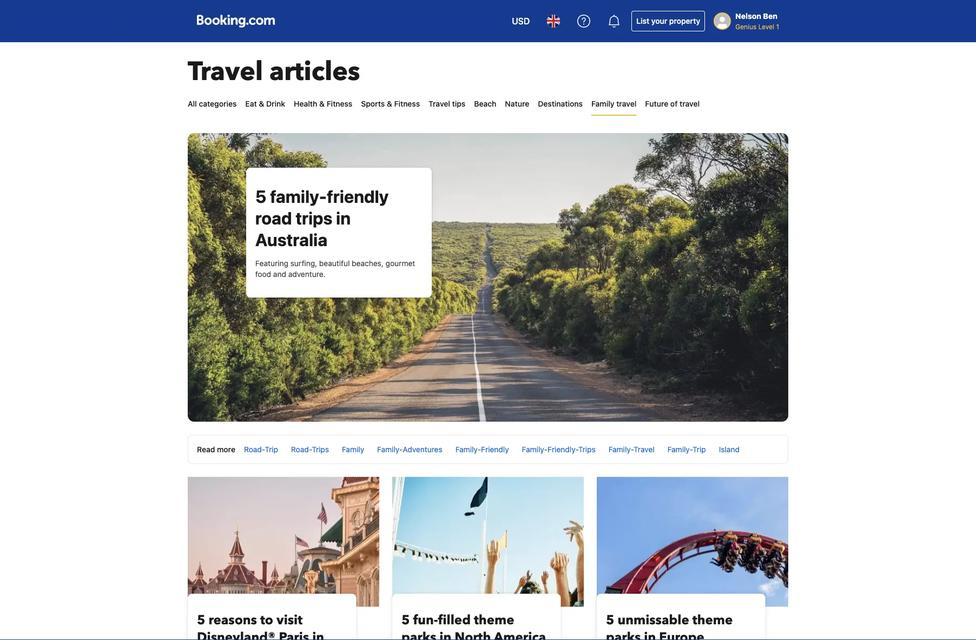 Task type: describe. For each thing, give the bounding box(es) containing it.
family
[[592, 99, 615, 108]]

trips left family-travel at bottom
[[579, 445, 596, 454]]

articles
[[270, 54, 360, 90]]

food
[[255, 270, 271, 279]]

travel for travel tips
[[429, 99, 450, 108]]

all
[[188, 99, 197, 108]]

5 for 5 fun-filled theme parks in north america
[[402, 611, 410, 629]]

5 unmissable theme parks in europe
[[606, 611, 733, 640]]

travel right of
[[680, 99, 700, 108]]

nature link
[[505, 93, 529, 115]]

in for trips
[[336, 208, 351, 228]]

disneyland®
[[197, 629, 276, 640]]

family-friendly-trips
[[522, 445, 596, 454]]

health & fitness
[[294, 99, 352, 108]]

family link
[[342, 445, 364, 454]]

destinations link
[[538, 93, 583, 115]]

paris
[[279, 629, 309, 640]]

level
[[759, 23, 774, 30]]

trip for road-
[[265, 445, 278, 454]]

5 reasons to visit disneyland® paris i link
[[197, 611, 347, 640]]

adventure.
[[288, 270, 326, 279]]

gourmet
[[386, 259, 415, 268]]

travel tips
[[429, 99, 466, 108]]

family-trip link
[[668, 445, 706, 454]]

nelson ben genius level 1
[[736, 12, 779, 30]]

theme inside 5 fun-filled theme parks in north america
[[474, 611, 514, 629]]

5 for 5 reasons to visit disneyland® paris i
[[197, 611, 205, 629]]

family-travel link
[[609, 445, 655, 454]]

featuring
[[255, 259, 288, 268]]

list your property
[[637, 17, 700, 25]]

usd button
[[506, 8, 536, 34]]

fun-
[[413, 611, 438, 629]]

& for sports
[[387, 99, 392, 108]]

family-friendly link
[[456, 445, 509, 454]]

in inside the 5 unmissable theme parks in europe
[[644, 629, 656, 640]]

travel articles
[[188, 54, 360, 90]]

island link
[[719, 445, 740, 454]]

travel for travel articles
[[188, 54, 263, 90]]

nelson
[[736, 12, 761, 21]]

eat & drink link
[[245, 93, 285, 115]]

beach link
[[474, 93, 497, 115]]

family-adventures
[[377, 445, 443, 454]]

sports & fitness link
[[361, 93, 420, 115]]

family-travel
[[609, 445, 655, 454]]

future of travel
[[645, 99, 700, 108]]

trip for family-
[[693, 445, 706, 454]]

health
[[294, 99, 317, 108]]

fitness for sports & fitness
[[394, 99, 420, 108]]

genius
[[736, 23, 757, 30]]

5 unmissable theme parks in europe link
[[606, 611, 756, 640]]

usd
[[512, 16, 530, 26]]

family
[[342, 445, 364, 454]]

visit
[[277, 611, 303, 629]]

5 reasons to visit disneyland® paris i
[[197, 611, 324, 640]]

trips left family on the left of page
[[312, 445, 329, 454]]

5 family-friendly road trips in australia link
[[255, 186, 389, 250]]

family- for family-friendly-trips
[[522, 445, 548, 454]]

property
[[669, 17, 700, 25]]

read
[[197, 445, 215, 454]]

adventures
[[403, 445, 443, 454]]

reasons
[[209, 611, 257, 629]]

to
[[260, 611, 273, 629]]

family-trip
[[668, 445, 706, 454]]

road-trip link
[[244, 445, 278, 454]]

1 vertical spatial friendly
[[481, 445, 509, 454]]

categories
[[199, 99, 237, 108]]

trips inside 5 family-friendly road trips in australia
[[296, 208, 333, 228]]

& for health
[[319, 99, 325, 108]]

sports
[[361, 99, 385, 108]]

north
[[455, 629, 491, 640]]

booking.com online hotel reservations image
[[197, 15, 275, 28]]

1
[[776, 23, 779, 30]]

your
[[652, 17, 667, 25]]



Task type: locate. For each thing, give the bounding box(es) containing it.
travel left family-trip
[[634, 445, 655, 454]]

0 horizontal spatial fitness
[[327, 99, 352, 108]]

road-trips
[[291, 445, 329, 454]]

drink
[[266, 99, 285, 108]]

fitness for health & fitness
[[327, 99, 352, 108]]

unmissable
[[618, 611, 689, 629]]

0 horizontal spatial theme
[[474, 611, 514, 629]]

2 theme from the left
[[693, 611, 733, 629]]

island
[[719, 445, 740, 454]]

travel tips link
[[429, 93, 466, 115]]

5 fun-filled theme parks in north america
[[402, 611, 546, 640]]

& inside 'link'
[[259, 99, 264, 108]]

1 horizontal spatial travel
[[429, 99, 450, 108]]

family- for family-travel
[[609, 445, 634, 454]]

trips
[[296, 208, 333, 228], [312, 445, 329, 454], [579, 445, 596, 454]]

theme
[[474, 611, 514, 629], [693, 611, 733, 629]]

2 trip from the left
[[693, 445, 706, 454]]

family-friendly-trips link
[[522, 445, 596, 454]]

0 vertical spatial friendly
[[327, 186, 389, 207]]

5 inside 5 family-friendly road trips in australia
[[255, 186, 266, 207]]

2 horizontal spatial &
[[387, 99, 392, 108]]

in inside 5 family-friendly road trips in australia
[[336, 208, 351, 228]]

fitness right "sports"
[[394, 99, 420, 108]]

read more
[[197, 445, 235, 454]]

road-
[[244, 445, 265, 454], [291, 445, 312, 454]]

travel up the categories
[[188, 54, 263, 90]]

featuring surfing, beautiful beaches, gourmet food and adventure.
[[255, 259, 415, 279]]

friendly inside 5 family-friendly road trips in australia
[[327, 186, 389, 207]]

parks inside 5 fun-filled theme parks in north america
[[402, 629, 436, 640]]

and
[[273, 270, 286, 279]]

in up beautiful
[[336, 208, 351, 228]]

1 road- from the left
[[244, 445, 265, 454]]

3 & from the left
[[387, 99, 392, 108]]

future
[[645, 99, 669, 108]]

5 up road on the top of the page
[[255, 186, 266, 207]]

fitness
[[327, 99, 352, 108], [394, 99, 420, 108]]

1 horizontal spatial parks
[[606, 629, 641, 640]]

australia
[[255, 229, 327, 250]]

2 road- from the left
[[291, 445, 312, 454]]

of
[[671, 99, 678, 108]]

destinations
[[538, 99, 583, 108]]

travel for family travel
[[617, 99, 637, 108]]

0 horizontal spatial in
[[336, 208, 351, 228]]

travel right family
[[617, 99, 637, 108]]

sports & fitness
[[361, 99, 420, 108]]

trip left road-trips link
[[265, 445, 278, 454]]

surfing,
[[290, 259, 317, 268]]

5 family-friendly road trips in australia
[[255, 186, 389, 250]]

trip
[[265, 445, 278, 454], [693, 445, 706, 454]]

1 fitness from the left
[[327, 99, 352, 108]]

in for parks
[[440, 629, 451, 640]]

eat & drink
[[245, 99, 285, 108]]

1 horizontal spatial trip
[[693, 445, 706, 454]]

&
[[259, 99, 264, 108], [319, 99, 325, 108], [387, 99, 392, 108]]

family travel
[[592, 99, 637, 108]]

1 horizontal spatial theme
[[693, 611, 733, 629]]

family- for family-trip
[[668, 445, 693, 454]]

0 horizontal spatial friendly
[[327, 186, 389, 207]]

road-trip
[[244, 445, 278, 454]]

all categories
[[188, 99, 237, 108]]

more
[[217, 445, 235, 454]]

1 horizontal spatial in
[[440, 629, 451, 640]]

eat
[[245, 99, 257, 108]]

family-
[[270, 186, 327, 207], [377, 445, 403, 454], [456, 445, 481, 454], [522, 445, 548, 454], [609, 445, 634, 454], [668, 445, 693, 454]]

theme inside the 5 unmissable theme parks in europe
[[693, 611, 733, 629]]

0 vertical spatial travel
[[188, 54, 263, 90]]

family-adventures link
[[377, 445, 443, 454]]

future of travel link
[[645, 93, 700, 115]]

fitness left "sports"
[[327, 99, 352, 108]]

family- inside 5 family-friendly road trips in australia
[[270, 186, 327, 207]]

nature
[[505, 99, 529, 108]]

5 fun-filled theme parks in north america link
[[402, 611, 552, 640]]

ben
[[763, 12, 778, 21]]

road- for trips
[[291, 445, 312, 454]]

tips
[[452, 99, 466, 108]]

0 horizontal spatial road-
[[244, 445, 265, 454]]

5 inside 5 fun-filled theme parks in north america
[[402, 611, 410, 629]]

0 horizontal spatial parks
[[402, 629, 436, 640]]

family- for family-friendly
[[456, 445, 481, 454]]

5 inside the 5 unmissable theme parks in europe
[[606, 611, 615, 629]]

1 theme from the left
[[474, 611, 514, 629]]

in
[[336, 208, 351, 228], [440, 629, 451, 640], [644, 629, 656, 640]]

travel
[[188, 54, 263, 90], [429, 99, 450, 108]]

5 left unmissable
[[606, 611, 615, 629]]

road- for trip
[[244, 445, 265, 454]]

filled
[[438, 611, 471, 629]]

0 horizontal spatial &
[[259, 99, 264, 108]]

trip left island
[[693, 445, 706, 454]]

1 horizontal spatial road-
[[291, 445, 312, 454]]

list
[[637, 17, 650, 25]]

friendly
[[327, 186, 389, 207], [481, 445, 509, 454]]

5
[[255, 186, 266, 207], [197, 611, 205, 629], [402, 611, 410, 629], [606, 611, 615, 629]]

0 horizontal spatial travel
[[188, 54, 263, 90]]

family- for family-adventures
[[377, 445, 403, 454]]

europe
[[659, 629, 705, 640]]

1 & from the left
[[259, 99, 264, 108]]

1 trip from the left
[[265, 445, 278, 454]]

friendly-
[[548, 445, 579, 454]]

2 horizontal spatial in
[[644, 629, 656, 640]]

beach
[[474, 99, 497, 108]]

1 horizontal spatial &
[[319, 99, 325, 108]]

america
[[494, 629, 546, 640]]

in right fun-
[[440, 629, 451, 640]]

& right health
[[319, 99, 325, 108]]

2 fitness from the left
[[394, 99, 420, 108]]

travel for family-travel
[[634, 445, 655, 454]]

& for eat
[[259, 99, 264, 108]]

& right "sports"
[[387, 99, 392, 108]]

travel
[[617, 99, 637, 108], [680, 99, 700, 108], [634, 445, 655, 454]]

5 left fun-
[[402, 611, 410, 629]]

0 horizontal spatial trip
[[265, 445, 278, 454]]

beaches,
[[352, 259, 384, 268]]

5 inside 5 reasons to visit disneyland® paris i
[[197, 611, 205, 629]]

5 for 5 family-friendly road trips in australia
[[255, 186, 266, 207]]

parks inside the 5 unmissable theme parks in europe
[[606, 629, 641, 640]]

1 parks from the left
[[402, 629, 436, 640]]

road-trips link
[[291, 445, 329, 454]]

1 horizontal spatial friendly
[[481, 445, 509, 454]]

2 & from the left
[[319, 99, 325, 108]]

road
[[255, 208, 292, 228]]

1 vertical spatial travel
[[429, 99, 450, 108]]

& right eat
[[259, 99, 264, 108]]

5 left reasons at left bottom
[[197, 611, 205, 629]]

family travel link
[[592, 93, 637, 115]]

in left 'europe'
[[644, 629, 656, 640]]

in inside 5 fun-filled theme parks in north america
[[440, 629, 451, 640]]

travel left 'tips'
[[429, 99, 450, 108]]

5 for 5 unmissable theme parks in europe
[[606, 611, 615, 629]]

road- right road-trip
[[291, 445, 312, 454]]

health & fitness link
[[294, 93, 352, 115]]

family-friendly
[[456, 445, 509, 454]]

beautiful
[[319, 259, 350, 268]]

all categories link
[[188, 93, 237, 115]]

trips up australia
[[296, 208, 333, 228]]

road- right more
[[244, 445, 265, 454]]

list your property link
[[632, 11, 705, 31]]

parks
[[402, 629, 436, 640], [606, 629, 641, 640]]

1 horizontal spatial fitness
[[394, 99, 420, 108]]

2 parks from the left
[[606, 629, 641, 640]]



Task type: vqa. For each thing, say whether or not it's contained in the screenshot.
the USD
yes



